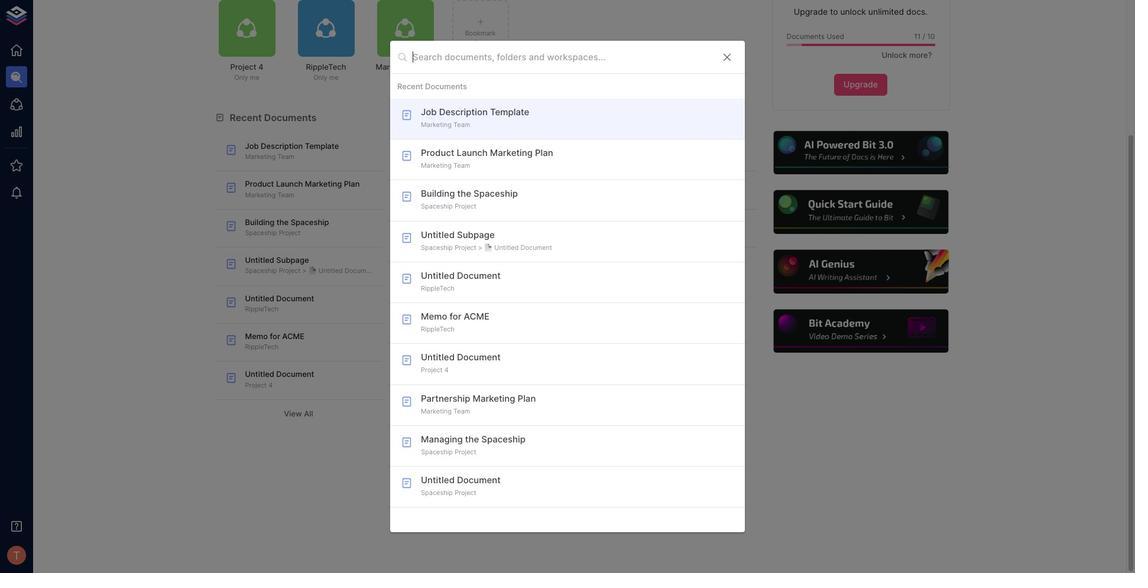 Task type: vqa. For each thing, say whether or not it's contained in the screenshot.
Subpage within DIALOG
yes



Task type: describe. For each thing, give the bounding box(es) containing it.
4 inside dialog
[[445, 366, 449, 375]]

used
[[827, 32, 844, 41]]

document inside 01:21 pm tim burton created document .
[[428, 502, 462, 511]]

1 vertical spatial for
[[270, 332, 280, 341]]

acme inside dialog
[[464, 311, 490, 322]]

0 vertical spatial >
[[478, 243, 483, 252]]

tim for 01:21 pm tim burton created document .
[[428, 492, 441, 501]]

marketing team link for 2024
[[498, 241, 553, 249]]

4 help image from the top
[[772, 308, 950, 355]]

memo inside dialog
[[421, 311, 447, 322]]

project inside managing the spaceship spaceship project
[[455, 448, 476, 456]]

0 horizontal spatial untitled document project 4
[[245, 370, 314, 390]]

untitled inside the untitled document spaceship project
[[421, 475, 455, 486]]

created inside 01:21 pm tim burton created document .
[[468, 492, 493, 501]]

tim for 11:13 am tim burton created untitled subpage subpage .
[[428, 172, 441, 181]]

managing the spaceship spaceship project
[[421, 434, 526, 456]]

team inside marketing team only me
[[415, 62, 435, 72]]

0 horizontal spatial all
[[304, 409, 313, 419]]

04,
[[425, 314, 437, 323]]

workspace for 11:36 am tim burton created project 2024 workspace
[[428, 289, 464, 298]]

1 vertical spatial 📄
[[308, 267, 317, 275]]

documents used
[[787, 32, 844, 41]]

05,
[[425, 207, 437, 217]]

2 horizontal spatial product
[[620, 179, 649, 189]]

nov 28, 2023
[[409, 420, 458, 430]]

. inside '01:22 pm tim burton updated workspace .'
[[464, 464, 466, 472]]

1 horizontal spatial recent documents
[[397, 81, 467, 91]]

0 vertical spatial documents
[[787, 32, 825, 41]]

burton for 11:36 am tim burton created project 2024 workspace
[[442, 279, 466, 288]]

workspace activities
[[417, 112, 514, 123]]

unlock more? button
[[875, 46, 935, 65]]

untitled document link
[[495, 385, 560, 394]]

team inside 02:27 pm tim burton updated marketing team workspace .
[[534, 347, 553, 356]]

job inside dialog
[[421, 106, 437, 118]]

partnership for partnership marketing plan
[[620, 218, 663, 227]]

partnership marketing plan
[[620, 218, 720, 227]]

building inside dialog
[[421, 188, 455, 200]]

1 help image from the top
[[772, 129, 950, 176]]

0 horizontal spatial acme
[[282, 332, 305, 341]]

unlock
[[882, 51, 907, 60]]

updated for project 2024
[[468, 241, 496, 249]]

0 vertical spatial view
[[659, 257, 677, 266]]

1 vertical spatial memo
[[245, 332, 268, 341]]

2023 for nov 28, 2023
[[439, 420, 458, 430]]

only inside the rippletech only me
[[314, 73, 327, 82]]

11:51 am tim burton updated marketing team workspace .
[[428, 231, 553, 259]]

0 horizontal spatial untitled document rippletech
[[245, 294, 314, 313]]

01:22
[[428, 444, 445, 453]]

1 vertical spatial >
[[302, 267, 307, 275]]

dialog containing job description template
[[390, 41, 745, 533]]

0 horizontal spatial recent documents
[[230, 112, 317, 123]]

. for 02:27 pm tim burton updated marketing team workspace .
[[464, 357, 466, 366]]

0 horizontal spatial building
[[245, 218, 275, 227]]

0 horizontal spatial template
[[305, 141, 339, 151]]

burton for 11:13 am tim burton created untitled subpage subpage .
[[442, 172, 466, 181]]

tim for 01:22 pm tim burton updated workspace .
[[428, 454, 441, 462]]

recent inside dialog
[[397, 81, 423, 91]]

1 vertical spatial building the spaceship spaceship project
[[245, 218, 329, 237]]

untitled inside 11:13 am tim burton created untitled subpage subpage .
[[495, 172, 523, 181]]

me for project
[[250, 73, 259, 82]]

the inside managing the spaceship spaceship project
[[465, 434, 479, 445]]

2 horizontal spatial launch
[[651, 179, 678, 189]]

today
[[409, 139, 431, 148]]

1 horizontal spatial view all button
[[589, 253, 758, 271]]

11:36
[[428, 270, 444, 278]]

untitled document spaceship project
[[421, 475, 501, 497]]

workspace for 02:27 pm tim burton updated marketing team workspace .
[[428, 357, 464, 366]]

project inside the untitled document spaceship project
[[455, 489, 476, 497]]

0 horizontal spatial recent
[[230, 112, 262, 123]]

partnership marketing plan link
[[589, 210, 758, 248]]

2 help image from the top
[[772, 189, 950, 236]]

team inside partnership marketing plan marketing team
[[454, 407, 470, 415]]

subpage inside dialog
[[457, 229, 495, 240]]

untitled document rippletech inside dialog
[[421, 270, 501, 293]]

product inside dialog
[[421, 147, 454, 159]]

nov
[[409, 420, 423, 430]]

upgrade button
[[834, 74, 888, 96]]

pm for document
[[446, 483, 455, 491]]

workspace
[[417, 112, 469, 123]]

pm for marketing
[[447, 338, 457, 346]]

02:27
[[428, 338, 445, 346]]

dec 04, 2023
[[409, 314, 459, 323]]

. for 11:13 am tim burton created untitled subpage subpage .
[[457, 182, 459, 191]]

activities
[[471, 112, 514, 123]]

01:22 pm tim burton updated workspace .
[[428, 444, 498, 472]]

product launch marketing plan
[[620, 179, 735, 189]]

dec 05, 2023
[[409, 207, 458, 217]]

pm for untitled
[[447, 376, 457, 385]]

burton for 01:44 pm tim burton created untitled document document .
[[442, 385, 466, 394]]

untitled subpage link
[[495, 172, 555, 181]]

project 4 only me
[[230, 62, 263, 82]]

11:13 am tim burton created untitled subpage subpage .
[[428, 163, 555, 191]]

. for 01:44 pm tim burton created untitled document document .
[[462, 395, 464, 404]]

0 horizontal spatial launch
[[276, 179, 303, 189]]

0 vertical spatial view all
[[659, 257, 688, 266]]

0 vertical spatial the
[[457, 188, 471, 200]]

created for untitled subpage
[[468, 172, 493, 181]]

tim for 11:36 am tim burton created project 2024 workspace
[[428, 279, 441, 288]]

01:21 pm tim burton created document .
[[428, 483, 495, 511]]

updated inside '01:22 pm tim burton updated workspace .'
[[468, 454, 496, 462]]

unlock more?
[[882, 51, 932, 60]]

tim for 02:27 pm tim burton updated marketing team workspace .
[[428, 347, 441, 356]]

burton for 01:21 pm tim burton created document .
[[442, 492, 466, 501]]

marketing inside 11:51 am tim burton updated marketing team workspace .
[[498, 241, 532, 249]]

02:27 pm tim burton updated marketing team workspace .
[[428, 338, 553, 366]]

partnership for partnership marketing plan marketing team
[[421, 393, 470, 404]]

untitled subpage spaceship project > 📄 untitled document inside dialog
[[421, 229, 552, 252]]

11:36 am tim burton created project 2024 workspace
[[428, 270, 540, 298]]

team inside 11:51 am tim burton updated marketing team workspace .
[[534, 241, 553, 249]]



Task type: locate. For each thing, give the bounding box(es) containing it.
am for project
[[446, 270, 456, 278]]

1 horizontal spatial subpage
[[457, 229, 495, 240]]

document
[[428, 395, 462, 404], [428, 502, 462, 511]]

7 burton from the top
[[442, 492, 466, 501]]

updated for untitled document
[[468, 347, 496, 356]]

1 burton from the top
[[442, 172, 466, 181]]

burton down 01:44
[[442, 385, 466, 394]]

0 horizontal spatial description
[[261, 141, 303, 151]]

1 horizontal spatial description
[[439, 106, 488, 118]]

2023 right 05,
[[439, 207, 458, 217]]

managing
[[421, 434, 463, 445]]

tim down 01:21
[[428, 492, 441, 501]]

28,
[[426, 420, 437, 430]]

partnership inside partnership marketing plan marketing team
[[421, 393, 470, 404]]

burton inside 02:27 pm tim burton updated marketing team workspace .
[[442, 347, 466, 356]]

. inside 11:51 am tim burton updated marketing team workspace .
[[464, 250, 466, 259]]

me inside project 4 only me
[[250, 73, 259, 82]]

document
[[521, 243, 552, 252], [345, 267, 376, 275], [457, 270, 501, 281], [276, 294, 314, 303], [457, 352, 501, 363], [276, 370, 314, 379], [525, 385, 560, 394], [457, 475, 501, 486]]

rippletech only me
[[306, 62, 346, 82]]

job description template marketing team inside dialog
[[421, 106, 529, 129]]

memo for acme rippletech
[[421, 311, 490, 334], [245, 332, 305, 351]]

0 horizontal spatial view all
[[284, 409, 313, 419]]

11:13
[[428, 163, 443, 172]]

unlimited
[[869, 7, 904, 17]]

0 horizontal spatial me
[[250, 73, 259, 82]]

0 vertical spatial product launch marketing plan marketing team
[[421, 147, 553, 170]]

0 horizontal spatial job description template marketing team
[[245, 141, 339, 161]]

for
[[450, 311, 462, 322], [270, 332, 280, 341]]

01:21
[[428, 483, 444, 491]]

only for marketing
[[393, 73, 407, 82]]

am inside 11:51 am tim burton updated marketing team workspace .
[[444, 231, 455, 240]]

dec left 05,
[[409, 207, 423, 217]]

1 document from the top
[[428, 395, 462, 404]]

workspace down bookmark
[[464, 38, 497, 46]]

burton down the 11:36
[[442, 279, 466, 288]]

t button
[[4, 543, 30, 569]]

1 vertical spatial dec
[[409, 314, 423, 323]]

0 vertical spatial description
[[439, 106, 488, 118]]

subpage
[[428, 182, 457, 191]]

upgrade for upgrade
[[844, 79, 878, 89]]

tim inside '01:22 pm tim burton updated workspace .'
[[428, 454, 441, 462]]

marketing
[[376, 62, 413, 72], [421, 121, 452, 129], [490, 147, 533, 159], [245, 153, 276, 161], [421, 162, 452, 170], [305, 179, 342, 189], [680, 179, 717, 189], [245, 191, 276, 199], [665, 218, 702, 227], [498, 241, 532, 249], [498, 347, 532, 356], [473, 393, 515, 404], [421, 407, 452, 415]]

recent down project 4 only me
[[230, 112, 262, 123]]

am inside 11:13 am tim burton created untitled subpage subpage .
[[445, 163, 455, 172]]

0 horizontal spatial job
[[245, 141, 259, 151]]

. inside 02:27 pm tim burton updated marketing team workspace .
[[464, 357, 466, 366]]

pm inside 01:21 pm tim burton created document .
[[446, 483, 455, 491]]

description inside dialog
[[439, 106, 488, 118]]

tim
[[428, 172, 441, 181], [428, 241, 441, 249], [428, 279, 441, 288], [428, 347, 441, 356], [428, 385, 441, 394], [428, 454, 441, 462], [428, 492, 441, 501]]

2 horizontal spatial only
[[393, 73, 407, 82]]

1 vertical spatial marketing team link
[[498, 347, 553, 356]]

pm inside '01:22 pm tim burton updated workspace .'
[[446, 444, 456, 453]]

1 horizontal spatial untitled document rippletech
[[421, 270, 501, 293]]

📄 inside dialog
[[484, 243, 493, 252]]

1 vertical spatial partnership
[[421, 393, 470, 404]]

workspace up 01:44
[[428, 357, 464, 366]]

acme
[[464, 311, 490, 322], [282, 332, 305, 341]]

building
[[421, 188, 455, 200], [245, 218, 275, 227]]

0 vertical spatial untitled document rippletech
[[421, 270, 501, 293]]

me for marketing
[[409, 73, 418, 82]]

am
[[445, 163, 455, 172], [444, 231, 455, 240], [446, 270, 456, 278]]

2023 right 04,
[[439, 314, 459, 323]]

view all button
[[589, 253, 758, 271], [214, 405, 383, 423]]

0 horizontal spatial memo for acme rippletech
[[245, 332, 305, 351]]

burton up subpage
[[442, 172, 466, 181]]

2 only from the left
[[314, 73, 327, 82]]

dec for dec 05, 2023
[[409, 207, 423, 217]]

2023
[[439, 207, 458, 217], [439, 314, 459, 323], [439, 420, 458, 430]]

tim for 11:51 am tim burton updated marketing team workspace .
[[428, 241, 441, 249]]

1 vertical spatial 4
[[445, 366, 449, 375]]

pm for workspace
[[446, 444, 456, 453]]

plan inside partnership marketing plan marketing team
[[518, 393, 536, 404]]

1 vertical spatial documents
[[425, 81, 467, 91]]

product launch marketing plan marketing team
[[421, 147, 553, 170], [245, 179, 360, 199]]

plan
[[535, 147, 553, 159], [344, 179, 360, 189], [719, 179, 735, 189], [704, 218, 720, 227], [518, 393, 536, 404]]

view
[[659, 257, 677, 266], [284, 409, 302, 419]]

1 horizontal spatial building
[[421, 188, 455, 200]]

recent documents up 'workspace'
[[397, 81, 467, 91]]

spaceship inside the untitled document spaceship project
[[421, 489, 453, 497]]

pm right 02:27
[[447, 338, 457, 346]]

. inside 01:21 pm tim burton created document .
[[462, 502, 464, 511]]

1 vertical spatial am
[[444, 231, 455, 240]]

subpage
[[525, 172, 555, 181], [457, 229, 495, 240], [276, 256, 309, 265]]

1 horizontal spatial view
[[659, 257, 677, 266]]

template inside dialog
[[490, 106, 529, 118]]

2 vertical spatial updated
[[468, 454, 496, 462]]

1 vertical spatial view
[[284, 409, 302, 419]]

workspace
[[464, 38, 497, 46], [428, 250, 464, 259], [428, 289, 464, 298], [428, 357, 464, 366], [428, 464, 464, 472]]

1 vertical spatial recent
[[230, 112, 262, 123]]

document inside the untitled document spaceship project
[[457, 475, 501, 486]]

10
[[928, 32, 935, 41]]

product launch marketing plan marketing team inside dialog
[[421, 147, 553, 170]]

4 created from the top
[[468, 492, 493, 501]]

product
[[421, 147, 454, 159], [245, 179, 274, 189], [620, 179, 649, 189]]

recent documents down project 4 only me
[[230, 112, 317, 123]]

upgrade for upgrade to unlock unlimited docs.
[[794, 7, 828, 17]]

documents up 'workspace'
[[425, 81, 467, 91]]

3 me from the left
[[409, 73, 418, 82]]

1 vertical spatial view all button
[[214, 405, 383, 423]]

docs.
[[907, 7, 928, 17]]

workspace inside button
[[464, 38, 497, 46]]

am right 11:13
[[445, 163, 455, 172]]

launch inside dialog
[[457, 147, 488, 159]]

0 vertical spatial recent documents
[[397, 81, 467, 91]]

0 vertical spatial subpage
[[525, 172, 555, 181]]

untitled inside 01:44 pm tim burton created untitled document document .
[[495, 385, 523, 394]]

.
[[457, 182, 459, 191], [464, 250, 466, 259], [464, 357, 466, 366], [462, 395, 464, 404], [464, 464, 466, 472], [462, 502, 464, 511]]

partnership down 01:44
[[421, 393, 470, 404]]

only for project
[[234, 73, 248, 82]]

upgrade to unlock unlimited docs.
[[794, 7, 928, 17]]

document inside 01:44 pm tim burton created untitled document document .
[[525, 385, 560, 394]]

7 tim from the top
[[428, 492, 441, 501]]

tim down 02:27
[[428, 347, 441, 356]]

2 marketing team link from the top
[[498, 347, 553, 356]]

tim inside 11:51 am tim burton updated marketing team workspace .
[[428, 241, 441, 249]]

untitled document project 4
[[421, 352, 501, 375], [245, 370, 314, 390]]

dec for dec 04, 2023
[[409, 314, 423, 323]]

unlock
[[841, 7, 866, 17]]

upgrade inside 'button'
[[844, 79, 878, 89]]

created down '01:22 pm tim burton updated workspace .'
[[468, 492, 493, 501]]

tim down 01:22
[[428, 454, 441, 462]]

project
[[230, 62, 256, 72], [455, 203, 476, 211], [279, 229, 301, 237], [455, 243, 476, 252], [279, 267, 301, 275], [495, 279, 520, 288], [421, 366, 443, 375], [245, 381, 267, 390], [455, 448, 476, 456], [455, 489, 476, 497]]

1 2023 from the top
[[439, 207, 458, 217]]

01:44 pm tim burton created untitled document document .
[[428, 376, 560, 404]]

me inside marketing team only me
[[409, 73, 418, 82]]

recent up 'workspace'
[[397, 81, 423, 91]]

workspace up the 11:36
[[428, 250, 464, 259]]

0 vertical spatial updated
[[468, 241, 496, 249]]

1 vertical spatial upgrade
[[844, 79, 878, 89]]

1 updated from the top
[[468, 241, 496, 249]]

created inside 01:44 pm tim burton created untitled document document .
[[468, 385, 493, 394]]

0 horizontal spatial >
[[302, 267, 307, 275]]

1 horizontal spatial building the spaceship spaceship project
[[421, 188, 518, 211]]

Search documents, folders and workspaces... text field
[[413, 48, 712, 66]]

2 2023 from the top
[[439, 314, 459, 323]]

pm right 01:44
[[447, 376, 457, 385]]

product launch marketing plan link
[[589, 172, 758, 210]]

1 vertical spatial view all
[[284, 409, 313, 419]]

subpage inside 11:13 am tim burton created untitled subpage subpage .
[[525, 172, 555, 181]]

2024
[[522, 279, 540, 288]]

4 burton from the top
[[442, 347, 466, 356]]

tim inside 11:13 am tim burton created untitled subpage subpage .
[[428, 172, 441, 181]]

only inside project 4 only me
[[234, 73, 248, 82]]

2 burton from the top
[[442, 241, 466, 249]]

job description template marketing team
[[421, 106, 529, 129], [245, 141, 339, 161]]

/
[[923, 32, 926, 41]]

for inside dialog
[[450, 311, 462, 322]]

0 horizontal spatial product
[[245, 179, 274, 189]]

workspace inside 11:36 am tim burton created project 2024 workspace
[[428, 289, 464, 298]]

workspace inside 11:51 am tim burton updated marketing team workspace .
[[428, 250, 464, 259]]

2 updated from the top
[[468, 347, 496, 356]]

1 vertical spatial the
[[277, 218, 289, 227]]

2 me from the left
[[329, 73, 339, 82]]

. for 11:51 am tim burton updated marketing team workspace .
[[464, 250, 466, 259]]

3 created from the top
[[468, 385, 493, 394]]

4
[[258, 62, 263, 72], [445, 366, 449, 375], [269, 381, 273, 390]]

4 inside project 4 only me
[[258, 62, 263, 72]]

am inside 11:36 am tim burton created project 2024 workspace
[[446, 270, 456, 278]]

1 horizontal spatial for
[[450, 311, 462, 322]]

1 vertical spatial job
[[245, 141, 259, 151]]

burton down 01:22
[[442, 454, 466, 462]]

0 vertical spatial for
[[450, 311, 462, 322]]

created for project 2024
[[468, 279, 493, 288]]

am right the 11:36
[[446, 270, 456, 278]]

only
[[234, 73, 248, 82], [314, 73, 327, 82], [393, 73, 407, 82]]

only inside marketing team only me
[[393, 73, 407, 82]]

updated inside 11:51 am tim burton updated marketing team workspace .
[[468, 241, 496, 249]]

2 dec from the top
[[409, 314, 423, 323]]

project inside project 4 only me
[[230, 62, 256, 72]]

burton for 01:22 pm tim burton updated workspace .
[[442, 454, 466, 462]]

pm
[[447, 338, 457, 346], [447, 376, 457, 385], [446, 444, 456, 453], [446, 483, 455, 491]]

marketing inside 02:27 pm tim burton updated marketing team workspace .
[[498, 347, 532, 356]]

burton down 02:27
[[442, 347, 466, 356]]

tim inside 11:36 am tim burton created project 2024 workspace
[[428, 279, 441, 288]]

to
[[830, 7, 838, 17]]

1 vertical spatial template
[[305, 141, 339, 151]]

0 horizontal spatial 4
[[258, 62, 263, 72]]

1 vertical spatial subpage
[[457, 229, 495, 240]]

0 horizontal spatial memo
[[245, 332, 268, 341]]

bookmark
[[465, 29, 496, 37]]

2 vertical spatial 2023
[[439, 420, 458, 430]]

marketing team only me
[[376, 62, 435, 82]]

tim inside 02:27 pm tim burton updated marketing team workspace .
[[428, 347, 441, 356]]

documents down the rippletech only me
[[264, 112, 317, 123]]

recent documents
[[397, 81, 467, 91], [230, 112, 317, 123]]

0 vertical spatial 📄
[[484, 243, 493, 252]]

0 horizontal spatial only
[[234, 73, 248, 82]]

1 horizontal spatial recent
[[397, 81, 423, 91]]

1 horizontal spatial 📄
[[484, 243, 493, 252]]

partnership
[[620, 218, 663, 227], [421, 393, 470, 404]]

updated up 01:44 pm tim burton created untitled document document .
[[468, 347, 496, 356]]

6 burton from the top
[[442, 454, 466, 462]]

2 tim from the top
[[428, 241, 441, 249]]

burton inside 01:44 pm tim burton created untitled document document .
[[442, 385, 466, 394]]

1 horizontal spatial launch
[[457, 147, 488, 159]]

1 me from the left
[[250, 73, 259, 82]]

1 created from the top
[[468, 172, 493, 181]]

burton down 01:21
[[442, 492, 466, 501]]

1 horizontal spatial job
[[421, 106, 437, 118]]

dec
[[409, 207, 423, 217], [409, 314, 423, 323]]

document inside 01:44 pm tim burton created untitled document document .
[[428, 395, 462, 404]]

5 burton from the top
[[442, 385, 466, 394]]

2 created from the top
[[468, 279, 493, 288]]

1 only from the left
[[234, 73, 248, 82]]

1 horizontal spatial documents
[[425, 81, 467, 91]]

0 vertical spatial partnership
[[620, 218, 663, 227]]

document down 01:21
[[428, 502, 462, 511]]

1 horizontal spatial 4
[[269, 381, 273, 390]]

2 vertical spatial the
[[465, 434, 479, 445]]

1 horizontal spatial me
[[329, 73, 339, 82]]

0 horizontal spatial partnership
[[421, 393, 470, 404]]

>
[[478, 243, 483, 252], [302, 267, 307, 275]]

me inside the rippletech only me
[[329, 73, 339, 82]]

2023 for dec 05, 2023
[[439, 207, 458, 217]]

more?
[[909, 51, 932, 60]]

1 vertical spatial 2023
[[439, 314, 459, 323]]

upgrade left to
[[794, 7, 828, 17]]

tim down 11:13
[[428, 172, 441, 181]]

0 vertical spatial recent
[[397, 81, 423, 91]]

updated inside 02:27 pm tim burton updated marketing team workspace .
[[468, 347, 496, 356]]

1 horizontal spatial untitled subpage spaceship project > 📄 untitled document
[[421, 229, 552, 252]]

burton
[[442, 172, 466, 181], [442, 241, 466, 249], [442, 279, 466, 288], [442, 347, 466, 356], [442, 385, 466, 394], [442, 454, 466, 462], [442, 492, 466, 501]]

me
[[250, 73, 259, 82], [329, 73, 339, 82], [409, 73, 418, 82]]

rippletech
[[306, 62, 346, 72], [421, 284, 455, 293], [245, 305, 279, 313], [421, 325, 455, 334], [245, 343, 279, 351]]

0 horizontal spatial subpage
[[276, 256, 309, 265]]

updated
[[468, 241, 496, 249], [468, 347, 496, 356], [468, 454, 496, 462]]

untitled document project 4 inside dialog
[[421, 352, 501, 375]]

workspace inside '01:22 pm tim burton updated workspace .'
[[428, 464, 464, 472]]

marketing team link
[[498, 241, 553, 249], [498, 347, 553, 356]]

1 vertical spatial job description template marketing team
[[245, 141, 339, 161]]

2023 for dec 04, 2023
[[439, 314, 459, 323]]

project 2024 link
[[495, 279, 540, 288]]

1 horizontal spatial only
[[314, 73, 327, 82]]

1 vertical spatial untitled document rippletech
[[245, 294, 314, 313]]

bookmark workspace
[[464, 29, 497, 46]]

0 horizontal spatial for
[[270, 332, 280, 341]]

project inside 11:36 am tim burton created project 2024 workspace
[[495, 279, 520, 288]]

3 2023 from the top
[[439, 420, 458, 430]]

2 vertical spatial 4
[[269, 381, 273, 390]]

3 help image from the top
[[772, 249, 950, 295]]

created left untitled subpage link at the left top of page
[[468, 172, 493, 181]]

pm inside 02:27 pm tim burton updated marketing team workspace .
[[447, 338, 457, 346]]

description
[[439, 106, 488, 118], [261, 141, 303, 151]]

pm right 01:21
[[446, 483, 455, 491]]

updated up 11:36 am tim burton created project 2024 workspace
[[468, 241, 496, 249]]

tim down 01:44
[[428, 385, 441, 394]]

memo
[[421, 311, 447, 322], [245, 332, 268, 341]]

3 tim from the top
[[428, 279, 441, 288]]

untitled document rippletech
[[421, 270, 501, 293], [245, 294, 314, 313]]

1 vertical spatial acme
[[282, 332, 305, 341]]

marketing team link up "2024" at the left of the page
[[498, 241, 553, 249]]

1 horizontal spatial memo for acme rippletech
[[421, 311, 490, 334]]

document down 01:44
[[428, 395, 462, 404]]

workspace down the 11:36
[[428, 289, 464, 298]]

1 horizontal spatial >
[[478, 243, 483, 252]]

burton inside 11:13 am tim burton created untitled subpage subpage .
[[442, 172, 466, 181]]

burton for 11:51 am tim burton updated marketing team workspace .
[[442, 241, 466, 249]]

0 horizontal spatial documents
[[264, 112, 317, 123]]

0 vertical spatial untitled subpage spaceship project > 📄 untitled document
[[421, 229, 552, 252]]

1 horizontal spatial untitled document project 4
[[421, 352, 501, 375]]

. inside 11:13 am tim burton created untitled subpage subpage .
[[457, 182, 459, 191]]

view all
[[659, 257, 688, 266], [284, 409, 313, 419]]

1 horizontal spatial all
[[679, 257, 688, 266]]

tim for 01:44 pm tim burton created untitled document document .
[[428, 385, 441, 394]]

partnership marketing plan marketing team
[[421, 393, 536, 415]]

dec left 04,
[[409, 314, 423, 323]]

pm right 01:22
[[446, 444, 456, 453]]

2023 up managing
[[439, 420, 458, 430]]

created inside 11:36 am tim burton created project 2024 workspace
[[468, 279, 493, 288]]

untitled subpage spaceship project > 📄 untitled document
[[421, 229, 552, 252], [245, 256, 376, 275]]

marketing inside marketing team only me
[[376, 62, 413, 72]]

documents inside dialog
[[425, 81, 467, 91]]

workspace for 11:51 am tim burton updated marketing team workspace .
[[428, 250, 464, 259]]

building the spaceship spaceship project
[[421, 188, 518, 211], [245, 218, 329, 237]]

0 horizontal spatial building the spaceship spaceship project
[[245, 218, 329, 237]]

1 vertical spatial description
[[261, 141, 303, 151]]

created inside 11:13 am tim burton created untitled subpage subpage .
[[468, 172, 493, 181]]

tim inside 01:21 pm tim burton created document .
[[428, 492, 441, 501]]

01:44
[[428, 376, 445, 385]]

5 tim from the top
[[428, 385, 441, 394]]

11:51
[[428, 231, 443, 240]]

0 vertical spatial memo
[[421, 311, 447, 322]]

1 vertical spatial document
[[428, 502, 462, 511]]

upgrade down unlock more? button
[[844, 79, 878, 89]]

workspace down 01:22
[[428, 464, 464, 472]]

partnership down product launch marketing plan link
[[620, 218, 663, 227]]

burton down 11:51
[[442, 241, 466, 249]]

marketing team link up "untitled document" link at left bottom
[[498, 347, 553, 356]]

am for marketing
[[444, 231, 455, 240]]

documents left used
[[787, 32, 825, 41]]

bookmark workspace button
[[452, 0, 509, 57]]

am for untitled
[[445, 163, 455, 172]]

upgrade
[[794, 7, 828, 17], [844, 79, 878, 89]]

1 marketing team link from the top
[[498, 241, 553, 249]]

help image
[[772, 129, 950, 176], [772, 189, 950, 236], [772, 249, 950, 295], [772, 308, 950, 355]]

1 vertical spatial product launch marketing plan marketing team
[[245, 179, 360, 199]]

created down 02:27 pm tim burton updated marketing team workspace .
[[468, 385, 493, 394]]

pm inside 01:44 pm tim burton created untitled document document .
[[447, 376, 457, 385]]

untitled
[[495, 172, 523, 181], [421, 229, 455, 240], [495, 243, 519, 252], [245, 256, 274, 265], [319, 267, 343, 275], [421, 270, 455, 281], [245, 294, 274, 303], [421, 352, 455, 363], [245, 370, 274, 379], [495, 385, 523, 394], [421, 475, 455, 486]]

burton inside 11:51 am tim burton updated marketing team workspace .
[[442, 241, 466, 249]]

t
[[13, 549, 20, 562]]

workspace inside 02:27 pm tim burton updated marketing team workspace .
[[428, 357, 464, 366]]

1 dec from the top
[[409, 207, 423, 217]]

1 horizontal spatial memo
[[421, 311, 447, 322]]

11 / 10
[[914, 32, 935, 41]]

0 vertical spatial job
[[421, 106, 437, 118]]

burton inside 11:36 am tim burton created project 2024 workspace
[[442, 279, 466, 288]]

the
[[457, 188, 471, 200], [277, 218, 289, 227], [465, 434, 479, 445]]

0 horizontal spatial untitled subpage spaceship project > 📄 untitled document
[[245, 256, 376, 275]]

2 document from the top
[[428, 502, 462, 511]]

created
[[468, 172, 493, 181], [468, 279, 493, 288], [468, 385, 493, 394], [468, 492, 493, 501]]

1 vertical spatial all
[[304, 409, 313, 419]]

burton inside 01:21 pm tim burton created document .
[[442, 492, 466, 501]]

recent
[[397, 81, 423, 91], [230, 112, 262, 123]]

1 horizontal spatial job description template marketing team
[[421, 106, 529, 129]]

burton inside '01:22 pm tim burton updated workspace .'
[[442, 454, 466, 462]]

. inside 01:44 pm tim burton created untitled document document .
[[462, 395, 464, 404]]

tim inside 01:44 pm tim burton created untitled document document .
[[428, 385, 441, 394]]

4 tim from the top
[[428, 347, 441, 356]]

3 updated from the top
[[468, 454, 496, 462]]

marketing team link for document
[[498, 347, 553, 356]]

updated up the untitled document spaceship project
[[468, 454, 496, 462]]

3 burton from the top
[[442, 279, 466, 288]]

1 horizontal spatial partnership
[[620, 218, 663, 227]]

building the spaceship spaceship project inside dialog
[[421, 188, 518, 211]]

am right 11:51
[[444, 231, 455, 240]]

3 only from the left
[[393, 73, 407, 82]]

tim down 11:51
[[428, 241, 441, 249]]

created left project 2024 link
[[468, 279, 493, 288]]

created for untitled document
[[468, 385, 493, 394]]

0 vertical spatial dec
[[409, 207, 423, 217]]

0 horizontal spatial product launch marketing plan marketing team
[[245, 179, 360, 199]]

burton for 02:27 pm tim burton updated marketing team workspace .
[[442, 347, 466, 356]]

1 tim from the top
[[428, 172, 441, 181]]

team
[[415, 62, 435, 72], [454, 121, 470, 129], [278, 153, 294, 161], [454, 162, 470, 170], [278, 191, 294, 199], [534, 241, 553, 249], [534, 347, 553, 356], [454, 407, 470, 415]]

dialog
[[390, 41, 745, 533]]

6 tim from the top
[[428, 454, 441, 462]]

tim down the 11:36
[[428, 279, 441, 288]]

11
[[914, 32, 921, 41]]

1 vertical spatial building
[[245, 218, 275, 227]]

0 vertical spatial 2023
[[439, 207, 458, 217]]



